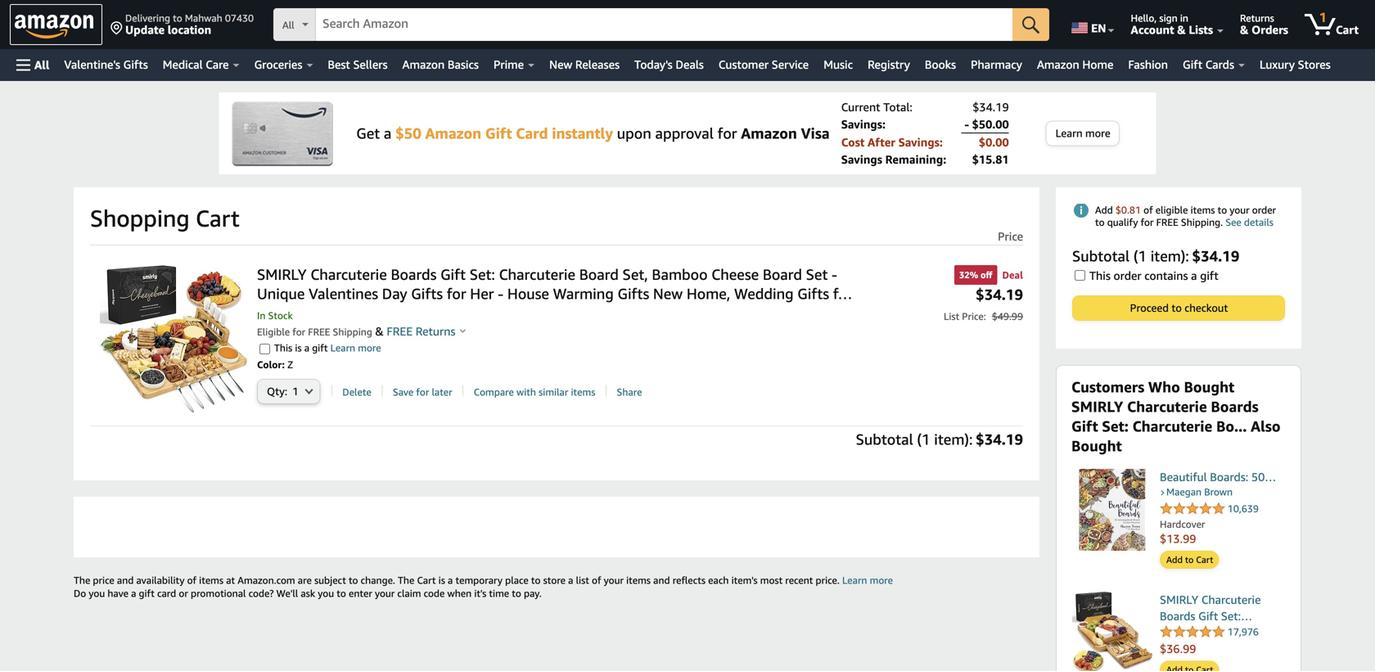 Task type: describe. For each thing, give the bounding box(es) containing it.
en
[[1092, 21, 1107, 35]]

time
[[489, 588, 510, 600]]

f…
[[834, 285, 853, 303]]

cart inside the price and availability of items at amazon.com are subject to change. the cart is a temporary place to store a list of your items and reflects each item's most recent price. learn more do you have a gift card or promotional code? we'll ask you to enter your claim code when it's time to pay.
[[417, 575, 436, 586]]

shopping cart
[[90, 205, 240, 232]]

home,
[[687, 285, 731, 303]]

amazon left visa
[[741, 124, 798, 142]]

groceries link
[[247, 53, 321, 76]]

list
[[944, 311, 960, 322]]

delivering to mahwah 07430 update location
[[125, 12, 254, 36]]

cart right the shopping
[[196, 205, 240, 232]]

ask
[[301, 588, 315, 600]]

learn more link for this is a gift
[[328, 342, 381, 354]]

cart down $13.99 link
[[1197, 555, 1214, 566]]

to up pay.
[[531, 575, 541, 586]]

order inside of eligible items to your order to qualify for free shipping.
[[1253, 204, 1277, 216]]

visa
[[802, 124, 830, 142]]

to up see
[[1218, 204, 1228, 216]]

qty: for qty: 1
[[267, 385, 288, 398]]

to up the enter
[[349, 575, 358, 586]]

contains
[[1145, 269, 1189, 283]]

or
[[179, 588, 188, 600]]

shopping
[[90, 205, 190, 232]]

amazon home link
[[1030, 53, 1122, 76]]

a down eligible for free shipping
[[304, 342, 310, 354]]

$49.99
[[993, 311, 1024, 322]]

0 horizontal spatial learn
[[331, 342, 356, 354]]

eligible
[[1156, 204, 1189, 216]]

account & lists
[[1132, 23, 1214, 36]]

when
[[448, 588, 472, 600]]

new inside smirly charcuterie boards gift set: charcuterie board set, bamboo cheese board set - unique valentines day gifts for her - house warming gifts new home, wedding gifts f…
[[654, 285, 683, 303]]

07430
[[225, 12, 254, 24]]

valentine's gifts link
[[57, 53, 155, 76]]

this is a gift learn more
[[274, 342, 381, 354]]

stock
[[268, 310, 293, 321]]

eligible
[[257, 326, 290, 338]]

new inside "link"
[[550, 58, 573, 71]]

upon
[[617, 124, 652, 142]]

Compare with similar items SMIRLY Charcuterie Boards Gift Set: Charcuterie Board Set, Bamboo Cheese Board Set - Unique Valentines Day Gifts for Her - House Warming Gifts New Home, Wedding Gifts for Couple, Bridal Shower Gift submit
[[474, 386, 596, 399]]

none checkbox inside shopping cart main content
[[260, 344, 270, 354]]

& for account
[[1178, 23, 1187, 36]]

code?
[[249, 588, 274, 600]]

change.
[[361, 575, 396, 586]]

Save for later SMIRLY Charcuterie Boards Gift Set: Charcuterie Board Set, Bamboo Cheese Board Set - Unique Valentines Day Gifts for Her - House Warming Gifts New Home, Wedding Gifts for Couple, Bridal Shower Gift submit
[[393, 386, 453, 399]]

best sellers link
[[321, 53, 395, 76]]

1 you from the left
[[89, 588, 105, 600]]

cards
[[1206, 58, 1235, 71]]

add for add $0.81
[[1096, 204, 1114, 216]]

0 vertical spatial savings:
[[842, 118, 886, 131]]

to right proceed
[[1172, 302, 1183, 315]]

customer service link
[[712, 53, 817, 76]]

today's
[[635, 58, 673, 71]]

beautiful boards: 50 amazing snack boards for any occasion image
[[1072, 469, 1154, 551]]

shipping
[[333, 326, 372, 338]]

set,
[[623, 266, 648, 283]]

luxury stores link
[[1253, 53, 1339, 76]]

pharmacy
[[971, 58, 1023, 71]]

medical care
[[163, 58, 229, 71]]

$15.81
[[973, 153, 1010, 166]]

1 horizontal spatial subtotal (1 item): $34.19
[[1073, 247, 1240, 265]]

This order contains a gift checkbox
[[1075, 270, 1086, 281]]

0 horizontal spatial of
[[187, 575, 197, 586]]

1 vertical spatial your
[[604, 575, 624, 586]]

gift inside navigation navigation
[[1184, 58, 1203, 71]]

today's deals link
[[627, 53, 712, 76]]

2 horizontal spatial gift
[[1201, 269, 1219, 283]]

hello,
[[1132, 12, 1158, 24]]

fashion link
[[1122, 53, 1176, 76]]

is inside the price and availability of items at amazon.com are subject to change. the cart is a temporary place to store a list of your items and reflects each item's most recent price. learn more do you have a gift card or promotional code? we'll ask you to enter your claim code when it's time to pay.
[[439, 575, 445, 586]]

music
[[824, 58, 854, 71]]

sign
[[1160, 12, 1178, 24]]

0 horizontal spatial subtotal (1 item): $34.19
[[856, 431, 1024, 448]]

for inside smirly charcuterie boards gift set: charcuterie board set, bamboo cheese board set - unique valentines day gifts for her - house warming gifts new home, wedding gifts f…
[[447, 285, 467, 303]]

smirly inside customers who bought smirly charcuterie boards gift set: charcuterie bo... also bought
[[1072, 398, 1124, 416]]

item's
[[732, 575, 758, 586]]

$50.00
[[973, 118, 1010, 131]]

gift inside customers who bought smirly charcuterie boards gift set: charcuterie bo... also bought
[[1072, 418, 1099, 435]]

1 | image from the left
[[332, 385, 332, 397]]

deals
[[676, 58, 704, 71]]

in
[[257, 310, 266, 321]]

to down subject
[[337, 588, 346, 600]]

for right approval
[[718, 124, 738, 142]]

0 horizontal spatial more
[[358, 342, 381, 354]]

0 horizontal spatial your
[[375, 588, 395, 600]]

17,976 link
[[1161, 625, 1260, 640]]

qty: for qty:
[[259, 380, 282, 394]]

price
[[93, 575, 114, 586]]

0 horizontal spatial is
[[295, 342, 302, 354]]

gifts right 'day'
[[411, 285, 443, 303]]

add to cart
[[1167, 555, 1214, 566]]

price:
[[963, 311, 987, 322]]

1 the from the left
[[74, 575, 90, 586]]

shipping.
[[1182, 217, 1224, 228]]

cheese
[[712, 266, 759, 283]]

her
[[470, 285, 494, 303]]

10,639 link
[[1161, 502, 1260, 517]]

pay.
[[524, 588, 542, 600]]

add $0.81
[[1096, 204, 1144, 216]]

alert image
[[1075, 203, 1089, 218]]

0 horizontal spatial -
[[498, 285, 504, 303]]

maegan
[[1167, 487, 1202, 498]]

it's
[[474, 588, 487, 600]]

hello, sign in
[[1132, 12, 1189, 24]]

luxury stores
[[1260, 58, 1331, 71]]

0 horizontal spatial items
[[199, 575, 224, 586]]

get
[[357, 124, 380, 142]]

this for this order contains a gift
[[1090, 269, 1111, 283]]

& inside shopping cart main content
[[376, 325, 384, 338]]

dropdown image
[[305, 388, 313, 395]]

mahwah
[[185, 12, 223, 24]]

remaining:
[[886, 153, 947, 166]]

set: inside smirly charcuterie boards gift set: charcuterie board set, bamboo cheese board set - unique valentines day gifts for her - house warming gifts new home, wedding gifts f…
[[470, 266, 495, 283]]

Proceed to checkout submit
[[1074, 296, 1285, 320]]

pharmacy link
[[964, 53, 1030, 76]]

1 horizontal spatial of
[[592, 575, 602, 586]]

3 | image from the left
[[606, 385, 607, 397]]

2 | image from the left
[[382, 385, 383, 397]]

care
[[206, 58, 229, 71]]

lists
[[1190, 23, 1214, 36]]

2 the from the left
[[398, 575, 415, 586]]

each
[[709, 575, 729, 586]]

gift left card
[[486, 124, 512, 142]]

in
[[1181, 12, 1189, 24]]

learn inside the price and availability of items at amazon.com are subject to change. the cart is a temporary place to store a list of your items and reflects each item's most recent price. learn more do you have a gift card or promotional code? we'll ask you to enter your claim code when it's time to pay.
[[843, 575, 868, 586]]

share
[[617, 386, 643, 398]]

gift cards link
[[1176, 53, 1253, 76]]

total:
[[884, 100, 913, 114]]

2 you from the left
[[318, 588, 334, 600]]

store
[[543, 575, 566, 586]]

2 and from the left
[[654, 575, 670, 586]]

amazon basics link
[[395, 53, 486, 76]]

boards inside smirly charcuterie boards gift set: charcuterie board set, bamboo cheese board set - unique valentines day gifts for her - house warming gifts new home, wedding gifts f…
[[391, 266, 437, 283]]

registry
[[868, 58, 911, 71]]

0 horizontal spatial (1
[[918, 431, 931, 448]]

1 horizontal spatial (1
[[1134, 247, 1147, 265]]

to down $13.99
[[1186, 555, 1195, 566]]

also
[[1252, 418, 1281, 435]]

valentine's
[[64, 58, 120, 71]]

smirly charcuterie boards gift set: charcuterie board set, bamboo cheese board set - unique valentines day gifts for her - house warming gifts new home, wedding gifts for couple, bridal shower gift, opens in a new tab image
[[100, 265, 247, 413]]



Task type: locate. For each thing, give the bounding box(es) containing it.
2 add to cart submit from the top
[[1161, 662, 1219, 672]]

gift
[[1201, 269, 1219, 283], [312, 342, 328, 354], [139, 588, 155, 600]]

1 vertical spatial is
[[439, 575, 445, 586]]

2 horizontal spatial | image
[[606, 385, 607, 397]]

| image right dropdown 'icon'
[[332, 385, 332, 397]]

$34.19 inside $34.19 list price: $49.99
[[976, 286, 1024, 303]]

and left reflects
[[654, 575, 670, 586]]

0 horizontal spatial add
[[1096, 204, 1114, 216]]

1 vertical spatial -
[[832, 266, 838, 283]]

set: up her
[[470, 266, 495, 283]]

& left the lists
[[1178, 23, 1187, 36]]

sellers
[[353, 58, 388, 71]]

items left reflects
[[627, 575, 651, 586]]

learn more link for the price and availability of items at amazon.com are subject to change. the cart is a temporary place to store a list of your items and reflects each item's most recent price.
[[843, 575, 894, 586]]

unique
[[257, 285, 305, 303]]

cart up the code
[[417, 575, 436, 586]]

bought right who
[[1185, 378, 1235, 396]]

details
[[1245, 217, 1274, 228]]

en link
[[1062, 4, 1123, 45]]

2 vertical spatial learn
[[843, 575, 868, 586]]

a right get
[[384, 124, 392, 142]]

0 horizontal spatial and
[[117, 575, 134, 586]]

1 vertical spatial subtotal
[[856, 431, 914, 448]]

your down change.
[[375, 588, 395, 600]]

items up promotional
[[199, 575, 224, 586]]

amazon visa image
[[230, 101, 334, 166]]

None checkbox
[[260, 344, 270, 354]]

amazon inside "amazon basics" link
[[403, 58, 445, 71]]

free down eligible
[[1157, 217, 1179, 228]]

you down subject
[[318, 588, 334, 600]]

your inside of eligible items to your order to qualify for free shipping.
[[1230, 204, 1250, 216]]

0 vertical spatial new
[[550, 58, 573, 71]]

gifts down set,
[[618, 285, 650, 303]]

1 add to cart submit from the top
[[1161, 552, 1219, 568]]

2 board from the left
[[763, 266, 803, 283]]

savings:
[[842, 118, 886, 131], [899, 136, 943, 149]]

$0.00
[[979, 136, 1010, 149]]

0 vertical spatial item):
[[1151, 247, 1190, 265]]

see details link
[[1226, 217, 1274, 228]]

order up details
[[1253, 204, 1277, 216]]

0 horizontal spatial boards
[[391, 266, 437, 283]]

who
[[1149, 378, 1181, 396]]

-
[[965, 118, 970, 131], [832, 266, 838, 283], [498, 285, 504, 303]]

maegan brown
[[1167, 487, 1234, 498]]

2 horizontal spatial free
[[1157, 217, 1179, 228]]

item):
[[1151, 247, 1190, 265], [935, 431, 973, 448]]

- left $50.00
[[965, 118, 970, 131]]

code
[[424, 588, 445, 600]]

0 vertical spatial subtotal (1 item): $34.19
[[1073, 247, 1240, 265]]

items up shipping.
[[1191, 204, 1216, 216]]

returns inside button
[[416, 325, 456, 338]]

is up the code
[[439, 575, 445, 586]]

amazon right $50
[[425, 124, 482, 142]]

$34.19
[[973, 100, 1010, 114], [1193, 247, 1240, 265], [976, 286, 1024, 303], [976, 431, 1024, 448]]

1 vertical spatial add to cart submit
[[1161, 662, 1219, 672]]

1 vertical spatial this
[[274, 342, 293, 354]]

qty:
[[259, 380, 282, 394], [267, 385, 288, 398]]

2 horizontal spatial -
[[965, 118, 970, 131]]

shopping cart main content
[[74, 93, 1302, 672]]

a left list
[[569, 575, 574, 586]]

1 horizontal spatial 1
[[1320, 9, 1328, 25]]

to down place
[[512, 588, 522, 600]]

add to cart submit down $13.99
[[1161, 552, 1219, 568]]

in stock
[[257, 310, 293, 321]]

0 horizontal spatial item):
[[935, 431, 973, 448]]

& for returns
[[1241, 23, 1249, 36]]

home
[[1083, 58, 1114, 71]]

service
[[772, 58, 809, 71]]

0 horizontal spatial 1
[[292, 385, 299, 398]]

of inside of eligible items to your order to qualify for free shipping.
[[1144, 204, 1154, 216]]

0 vertical spatial add
[[1096, 204, 1114, 216]]

order left contains
[[1114, 269, 1142, 283]]

is
[[295, 342, 302, 354], [439, 575, 445, 586]]

free
[[1157, 217, 1179, 228], [387, 325, 413, 338], [308, 326, 330, 338]]

& right the shipping
[[376, 325, 384, 338]]

cost after savings:
[[842, 136, 943, 149]]

free up this is a gift learn more
[[308, 326, 330, 338]]

1 left dropdown 'icon'
[[292, 385, 299, 398]]

groceries
[[254, 58, 303, 71]]

navigation navigation
[[0, 0, 1376, 81]]

qty: down color:
[[259, 380, 282, 394]]

smirly charcuterie boards gift set: charcuterie board set, bamboo cheese board set - unique valentines day gifts for her - house warming gifts new home, wedding gifts f…
[[257, 266, 853, 303]]

add to cart submit for smirly charcuterie boards gift set: charcuterie board set, bamboo cheese board set - unique valentines day gifts for her - ho image
[[1161, 662, 1219, 672]]

new left releases
[[550, 58, 573, 71]]

basics
[[448, 58, 479, 71]]

learn
[[1056, 127, 1083, 140], [331, 342, 356, 354], [843, 575, 868, 586]]

have
[[108, 588, 129, 600]]

Search Amazon text field
[[316, 9, 1013, 40]]

this right this order contains a gift option at top
[[1090, 269, 1111, 283]]

1 horizontal spatial item):
[[1151, 247, 1190, 265]]

gifts down set
[[798, 285, 830, 303]]

1 horizontal spatial this
[[1090, 269, 1111, 283]]

0 vertical spatial add to cart submit
[[1161, 552, 1219, 568]]

new down bamboo
[[654, 285, 683, 303]]

0 horizontal spatial subtotal
[[856, 431, 914, 448]]

32%
[[960, 270, 979, 281]]

add down $13.99
[[1167, 555, 1183, 566]]

0 horizontal spatial savings:
[[842, 118, 886, 131]]

stores
[[1299, 58, 1331, 71]]

bamboo
[[652, 266, 708, 283]]

gift left cards
[[1184, 58, 1203, 71]]

0 horizontal spatial this
[[274, 342, 293, 354]]

1 horizontal spatial -
[[832, 266, 838, 283]]

this up z
[[274, 342, 293, 354]]

free inside button
[[387, 325, 413, 338]]

1 horizontal spatial and
[[654, 575, 670, 586]]

cart inside navigation navigation
[[1337, 23, 1360, 36]]

1 horizontal spatial learn
[[843, 575, 868, 586]]

learn down amazon home link at the right
[[1056, 127, 1083, 140]]

1 vertical spatial returns
[[416, 325, 456, 338]]

1 vertical spatial learn
[[331, 342, 356, 354]]

your right list
[[604, 575, 624, 586]]

a up when
[[448, 575, 453, 586]]

amazon basics
[[403, 58, 479, 71]]

1 horizontal spatial savings:
[[899, 136, 943, 149]]

1 horizontal spatial your
[[604, 575, 624, 586]]

1 horizontal spatial board
[[763, 266, 803, 283]]

0 vertical spatial order
[[1253, 204, 1277, 216]]

claim
[[398, 588, 421, 600]]

1 vertical spatial gift
[[312, 342, 328, 354]]

returns
[[1241, 12, 1275, 24], [416, 325, 456, 338]]

1 vertical spatial set:
[[1103, 418, 1129, 435]]

prime
[[494, 58, 524, 71]]

gifts
[[123, 58, 148, 71], [411, 285, 443, 303], [618, 285, 650, 303], [798, 285, 830, 303]]

luxury
[[1260, 58, 1296, 71]]

for inside of eligible items to your order to qualify for free shipping.
[[1141, 217, 1154, 228]]

qty: down the color: z at the bottom
[[267, 385, 288, 398]]

1 vertical spatial boards
[[1212, 398, 1259, 416]]

set: inside customers who bought smirly charcuterie boards gift set: charcuterie bo... also bought
[[1103, 418, 1129, 435]]

and up have
[[117, 575, 134, 586]]

1 horizontal spatial is
[[439, 575, 445, 586]]

0 vertical spatial -
[[965, 118, 970, 131]]

0 vertical spatial this
[[1090, 269, 1111, 283]]

add to cart submit down $36.99 on the bottom
[[1161, 662, 1219, 672]]

do
[[74, 588, 86, 600]]

0 vertical spatial smirly
[[257, 266, 307, 283]]

0 vertical spatial subtotal
[[1073, 247, 1130, 265]]

learn down the shipping
[[331, 342, 356, 354]]

2 vertical spatial your
[[375, 588, 395, 600]]

cart up luxury stores link
[[1337, 23, 1360, 36]]

2 horizontal spatial &
[[1241, 23, 1249, 36]]

$36.99
[[1161, 643, 1197, 656]]

0 horizontal spatial you
[[89, 588, 105, 600]]

more inside button
[[1086, 127, 1111, 140]]

1 horizontal spatial more
[[870, 575, 894, 586]]

gifts down update
[[123, 58, 148, 71]]

$13.99 link
[[1161, 531, 1287, 548]]

1 up the stores
[[1320, 9, 1328, 25]]

all inside button
[[34, 58, 49, 72]]

to left mahwah
[[173, 12, 182, 24]]

hardcover $13.99
[[1161, 519, 1206, 546]]

current total:
[[842, 100, 913, 114]]

free down 'day'
[[387, 325, 413, 338]]

new
[[550, 58, 573, 71], [654, 285, 683, 303]]

boards up bo...
[[1212, 398, 1259, 416]]

checkout
[[1185, 302, 1229, 315]]

releases
[[576, 58, 620, 71]]

0 horizontal spatial learn more link
[[328, 342, 381, 354]]

of up the or
[[187, 575, 197, 586]]

0 vertical spatial all
[[283, 19, 295, 31]]

add to cart submit for the beautiful boards: 50 amazing snack boards for any occasion image
[[1161, 552, 1219, 568]]

all up groceries link on the left
[[283, 19, 295, 31]]

gifts inside navigation navigation
[[123, 58, 148, 71]]

$36.99 link
[[1161, 641, 1287, 658]]

1 horizontal spatial free
[[387, 325, 413, 338]]

returns up luxury
[[1241, 12, 1275, 24]]

items
[[1191, 204, 1216, 216], [199, 575, 224, 586], [627, 575, 651, 586]]

free returns button
[[384, 323, 466, 340]]

for down stock
[[293, 326, 306, 338]]

gift down the customers
[[1072, 418, 1099, 435]]

1 and from the left
[[117, 575, 134, 586]]

amazon image
[[15, 15, 94, 39]]

$13.99
[[1161, 532, 1197, 546]]

1 inside navigation navigation
[[1320, 9, 1328, 25]]

0 horizontal spatial bought
[[1072, 437, 1123, 455]]

1 horizontal spatial new
[[654, 285, 683, 303]]

set
[[806, 266, 828, 283]]

| image
[[332, 385, 332, 397], [382, 385, 383, 397], [606, 385, 607, 397]]

add for add to cart
[[1167, 555, 1183, 566]]

amazon inside amazon home link
[[1038, 58, 1080, 71]]

All search field
[[274, 8, 1050, 43]]

items inside of eligible items to your order to qualify for free shipping.
[[1191, 204, 1216, 216]]

1 horizontal spatial order
[[1253, 204, 1277, 216]]

0 vertical spatial more
[[1086, 127, 1111, 140]]

free inside of eligible items to your order to qualify for free shipping.
[[1157, 217, 1179, 228]]

list
[[576, 575, 590, 586]]

board up wedding
[[763, 266, 803, 283]]

fashion
[[1129, 58, 1169, 71]]

a right have
[[131, 588, 136, 600]]

returns left popover image
[[416, 325, 456, 338]]

0 vertical spatial boards
[[391, 266, 437, 283]]

1 horizontal spatial you
[[318, 588, 334, 600]]

customers
[[1072, 378, 1145, 396]]

1 horizontal spatial bought
[[1185, 378, 1235, 396]]

2 vertical spatial more
[[870, 575, 894, 586]]

proceed
[[1131, 302, 1170, 315]]

gift up popover image
[[441, 266, 466, 283]]

returns inside returns & orders
[[1241, 12, 1275, 24]]

1 board from the left
[[580, 266, 619, 283]]

more down the shipping
[[358, 342, 381, 354]]

0 vertical spatial set:
[[470, 266, 495, 283]]

0 vertical spatial (1
[[1134, 247, 1147, 265]]

1 inside shopping cart main content
[[292, 385, 299, 398]]

house
[[508, 285, 550, 303]]

smirly up unique at top
[[257, 266, 307, 283]]

1 vertical spatial savings:
[[899, 136, 943, 149]]

- right set
[[832, 266, 838, 283]]

bought down the customers
[[1072, 437, 1123, 455]]

subtotal (1 item): $34.19
[[1073, 247, 1240, 265], [856, 431, 1024, 448]]

learn more link right price.
[[843, 575, 894, 586]]

of right list
[[592, 575, 602, 586]]

smirly inside smirly charcuterie boards gift set: charcuterie board set, bamboo cheese board set - unique valentines day gifts for her - house warming gifts new home, wedding gifts f…
[[257, 266, 307, 283]]

a right contains
[[1192, 269, 1198, 283]]

1 vertical spatial bought
[[1072, 437, 1123, 455]]

1 vertical spatial 1
[[292, 385, 299, 398]]

to inside delivering to mahwah 07430 update location
[[173, 12, 182, 24]]

board up warming
[[580, 266, 619, 283]]

0 vertical spatial bought
[[1185, 378, 1235, 396]]

0 horizontal spatial order
[[1114, 269, 1142, 283]]

learn right price.
[[843, 575, 868, 586]]

amazon left basics
[[403, 58, 445, 71]]

0 vertical spatial learn more link
[[328, 342, 381, 354]]

- $50.00
[[965, 118, 1010, 131]]

2 horizontal spatial more
[[1086, 127, 1111, 140]]

1 horizontal spatial add
[[1167, 555, 1183, 566]]

2 horizontal spatial items
[[1191, 204, 1216, 216]]

1 vertical spatial (1
[[918, 431, 931, 448]]

savings: up remaining:
[[899, 136, 943, 149]]

gift down eligible for free shipping
[[312, 342, 328, 354]]

smirly
[[257, 266, 307, 283], [1072, 398, 1124, 416]]

0 horizontal spatial all
[[34, 58, 49, 72]]

this
[[1090, 269, 1111, 283], [274, 342, 293, 354]]

temporary
[[456, 575, 503, 586]]

1 horizontal spatial items
[[627, 575, 651, 586]]

1 horizontal spatial smirly
[[1072, 398, 1124, 416]]

1 horizontal spatial the
[[398, 575, 415, 586]]

for down $0.81
[[1141, 217, 1154, 228]]

0 horizontal spatial new
[[550, 58, 573, 71]]

instantly
[[552, 124, 613, 142]]

approval
[[656, 124, 714, 142]]

smirly charcuterie boards gift set: charcuterie board set, bamboo cheese board set - unique valentines day gifts for her - ho image
[[1072, 592, 1154, 672]]

a
[[384, 124, 392, 142], [1192, 269, 1198, 283], [304, 342, 310, 354], [448, 575, 453, 586], [569, 575, 574, 586], [131, 588, 136, 600]]

0 vertical spatial 1
[[1320, 9, 1328, 25]]

1 horizontal spatial | image
[[382, 385, 383, 397]]

none submit inside all search field
[[1013, 8, 1050, 41]]

popover image
[[460, 329, 466, 333]]

free returns
[[384, 325, 456, 338]]

1 vertical spatial order
[[1114, 269, 1142, 283]]

set:
[[470, 266, 495, 283], [1103, 418, 1129, 435]]

amazon.com
[[238, 575, 295, 586]]

place
[[505, 575, 529, 586]]

availability
[[136, 575, 185, 586]]

location
[[168, 23, 211, 36]]

1 vertical spatial item):
[[935, 431, 973, 448]]

2 vertical spatial -
[[498, 285, 504, 303]]

hardcover
[[1161, 519, 1206, 530]]

gift down availability
[[139, 588, 155, 600]]

0 horizontal spatial the
[[74, 575, 90, 586]]

| image right delete smirly charcuterie boards gift set: charcuterie board set, bamboo cheese board set - unique valentines day gifts for her - house warming gifts new home, wedding gifts for couple, bridal shower gift submit
[[382, 385, 383, 397]]

smirly down the customers
[[1072, 398, 1124, 416]]

& inside returns & orders
[[1241, 23, 1249, 36]]

add up qualify
[[1096, 204, 1114, 216]]

Add to Cart submit
[[1161, 552, 1219, 568], [1161, 662, 1219, 672]]

you down price
[[89, 588, 105, 600]]

0 horizontal spatial &
[[376, 325, 384, 338]]

promotional
[[191, 588, 246, 600]]

32% off
[[960, 270, 993, 281]]

share link
[[617, 386, 643, 399]]

more inside the price and availability of items at amazon.com are subject to change. the cart is a temporary place to store a list of your items and reflects each item's most recent price. learn more do you have a gift card or promotional code? we'll ask you to enter your claim code when it's time to pay.
[[870, 575, 894, 586]]

reflects
[[673, 575, 706, 586]]

0 vertical spatial gift
[[1201, 269, 1219, 283]]

boards up 'day'
[[391, 266, 437, 283]]

0 horizontal spatial returns
[[416, 325, 456, 338]]

all down amazon image
[[34, 58, 49, 72]]

of right $0.81
[[1144, 204, 1154, 216]]

- right her
[[498, 285, 504, 303]]

learn more link down the shipping
[[328, 342, 381, 354]]

& left orders
[[1241, 23, 1249, 36]]

recent
[[786, 575, 814, 586]]

0 horizontal spatial | image
[[332, 385, 332, 397]]

and
[[117, 575, 134, 586], [654, 575, 670, 586]]

all inside search field
[[283, 19, 295, 31]]

1 vertical spatial learn more link
[[843, 575, 894, 586]]

gift inside the price and availability of items at amazon.com are subject to change. the cart is a temporary place to store a list of your items and reflects each item's most recent price. learn more do you have a gift card or promotional code? we'll ask you to enter your claim code when it's time to pay.
[[139, 588, 155, 600]]

1 horizontal spatial set:
[[1103, 418, 1129, 435]]

None submit
[[1013, 8, 1050, 41]]

your up see
[[1230, 204, 1250, 216]]

2 horizontal spatial learn
[[1056, 127, 1083, 140]]

1 vertical spatial all
[[34, 58, 49, 72]]

see details
[[1226, 217, 1274, 228]]

the up claim
[[398, 575, 415, 586]]

0 vertical spatial returns
[[1241, 12, 1275, 24]]

| image left the share link
[[606, 385, 607, 397]]

Delete SMIRLY Charcuterie Boards Gift Set: Charcuterie Board Set, Bamboo Cheese Board Set - Unique Valentines Day Gifts for Her - House Warming Gifts New Home, Wedding Gifts for Couple, Bridal Shower Gift submit
[[343, 386, 372, 399]]

best sellers
[[328, 58, 388, 71]]

the up do
[[74, 575, 90, 586]]

this for this is a gift learn more
[[274, 342, 293, 354]]

boards inside customers who bought smirly charcuterie boards gift set: charcuterie bo... also bought
[[1212, 398, 1259, 416]]

set: down the customers
[[1103, 418, 1129, 435]]

0 vertical spatial learn
[[1056, 127, 1083, 140]]

savings
[[842, 153, 883, 166]]

of eligible items to your order to qualify for free shipping.
[[1096, 204, 1277, 228]]

1 horizontal spatial boards
[[1212, 398, 1259, 416]]

gift inside smirly charcuterie boards gift set: charcuterie board set, bamboo cheese board set - unique valentines day gifts for her - house warming gifts new home, wedding gifts f…
[[441, 266, 466, 283]]

0 horizontal spatial free
[[308, 326, 330, 338]]

are
[[298, 575, 312, 586]]

more down home
[[1086, 127, 1111, 140]]

is down eligible for free shipping
[[295, 342, 302, 354]]

0 vertical spatial your
[[1230, 204, 1250, 216]]

| image
[[463, 385, 464, 397]]

learn inside button
[[1056, 127, 1083, 140]]

to right alert "icon"
[[1096, 217, 1105, 228]]

new releases
[[550, 58, 620, 71]]

bought
[[1185, 378, 1235, 396], [1072, 437, 1123, 455]]

wedding
[[735, 285, 794, 303]]

medical care link
[[155, 53, 247, 76]]

1 horizontal spatial subtotal
[[1073, 247, 1130, 265]]



Task type: vqa. For each thing, say whether or not it's contained in the screenshot.
'$76.48' link
no



